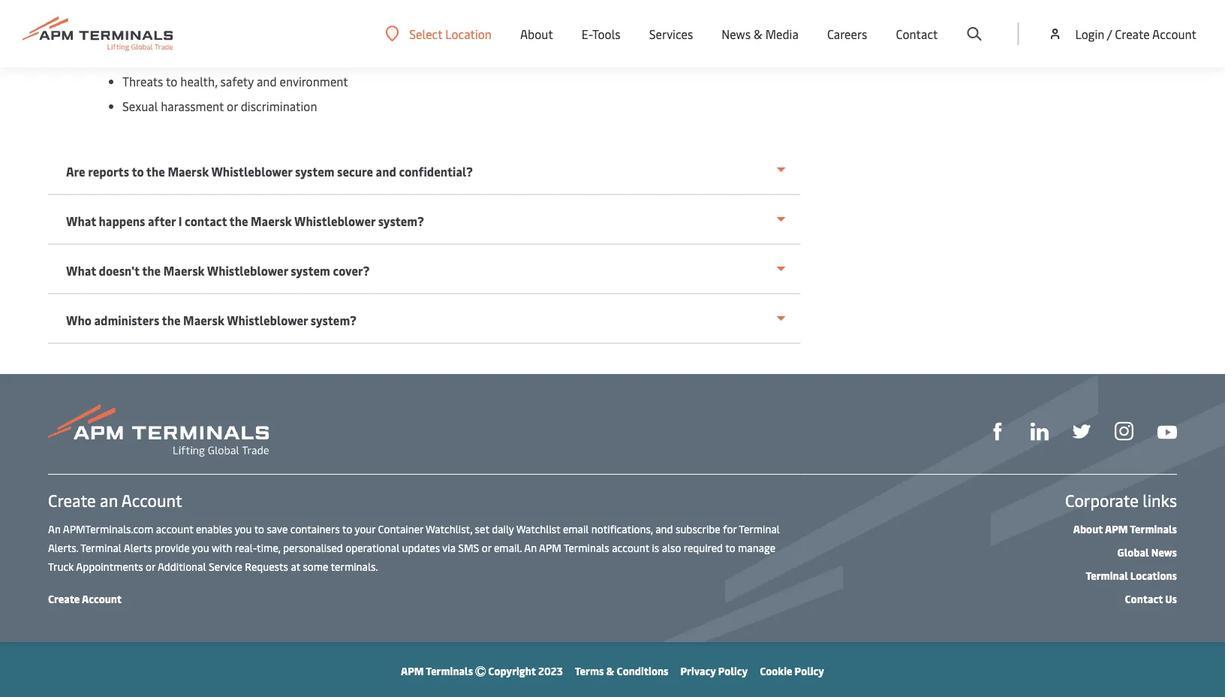 Task type: describe. For each thing, give the bounding box(es) containing it.
cookie policy link
[[760, 663, 825, 678]]

e-tools
[[582, 26, 621, 42]]

who administers the maersk whistleblower system? button
[[48, 294, 801, 344]]

news & media button
[[722, 0, 799, 68]]

select location
[[410, 26, 492, 42]]

tools
[[593, 26, 621, 42]]

the right administers
[[162, 312, 181, 328]]

terms & conditions
[[575, 663, 669, 678]]

careers
[[828, 26, 868, 42]]

notifications,
[[592, 521, 653, 536]]

containers
[[290, 521, 340, 536]]

an
[[100, 489, 118, 511]]

apmt footer logo image
[[48, 404, 269, 457]]

location
[[446, 26, 492, 42]]

2 vertical spatial terminal
[[1086, 568, 1129, 582]]

also
[[662, 540, 682, 554]]

maersk up the i
[[168, 163, 209, 180]]

what happens after i contact the maersk whistleblower system?
[[66, 213, 424, 229]]

contact for contact us
[[1126, 591, 1164, 605]]

1 vertical spatial system
[[291, 263, 330, 279]]

enables
[[196, 521, 232, 536]]

1 vertical spatial or
[[482, 540, 492, 554]]

secure
[[337, 163, 373, 180]]

cover?
[[333, 263, 370, 279]]

login
[[1076, 26, 1105, 42]]

apm terminals ⓒ copyright 2023
[[401, 663, 563, 678]]

global news link
[[1118, 545, 1178, 559]]

create account link
[[48, 591, 122, 605]]

privacy
[[681, 663, 716, 678]]

personalised
[[283, 540, 343, 554]]

apm inside an apmterminals.com account enables you to save containers to your container watchlist, set daily watchlist email notifications, and subscribe for terminal alerts. terminal alerts provide you with real-time, personalised operational updates via sms or email. an apm terminals account is also required to manage truck appointments or additional service requests at some terminals.
[[539, 540, 562, 554]]

data
[[122, 48, 148, 65]]

0 vertical spatial an
[[48, 521, 61, 536]]

system? inside what happens after i contact the maersk whistleblower system? dropdown button
[[378, 213, 424, 229]]

policy for privacy policy
[[719, 663, 748, 678]]

0 horizontal spatial and
[[257, 73, 277, 89]]

about apm terminals link
[[1074, 521, 1178, 536]]

for
[[723, 521, 737, 536]]

0 vertical spatial create
[[1116, 26, 1150, 42]]

updates
[[402, 540, 440, 554]]

email
[[563, 521, 589, 536]]

real-
[[235, 540, 257, 554]]

instagram link
[[1115, 420, 1134, 441]]

and inside an apmterminals.com account enables you to save containers to your container watchlist, set daily watchlist email notifications, and subscribe for terminal alerts. terminal alerts provide you with real-time, personalised operational updates via sms or email. an apm terminals account is also required to manage truck appointments or additional service requests at some terminals.
[[656, 521, 673, 536]]

watchlist
[[517, 521, 561, 536]]

privacy
[[150, 48, 189, 65]]

set
[[475, 521, 490, 536]]

terminals inside an apmterminals.com account enables you to save containers to your container watchlist, set daily watchlist email notifications, and subscribe for terminal alerts. terminal alerts provide you with real-time, personalised operational updates via sms or email. an apm terminals account is also required to manage truck appointments or additional service requests at some terminals.
[[564, 540, 610, 554]]

sexual
[[122, 98, 158, 114]]

contact
[[185, 213, 227, 229]]

appointments
[[76, 559, 143, 573]]

whistleblower down "what happens after i contact the maersk whistleblower system?" on the top of the page
[[207, 263, 288, 279]]

threats to health, safety and environment
[[122, 73, 348, 89]]

the right reports
[[146, 163, 165, 180]]

linkedin__x28_alt_x29__3_ link
[[1031, 420, 1049, 440]]

login / create account link
[[1048, 0, 1197, 68]]

after
[[148, 213, 176, 229]]

services
[[649, 26, 694, 42]]

it
[[122, 24, 132, 40]]

save
[[267, 521, 288, 536]]

doesn't
[[99, 263, 140, 279]]

0 vertical spatial account
[[1153, 26, 1197, 42]]

1 horizontal spatial or
[[227, 98, 238, 114]]

corporate links
[[1066, 489, 1178, 511]]

1 horizontal spatial an
[[525, 540, 537, 554]]

about apm terminals
[[1074, 521, 1178, 536]]

linkedin image
[[1031, 422, 1049, 440]]

health,
[[180, 73, 218, 89]]

your
[[355, 521, 376, 536]]

alerts
[[124, 540, 152, 554]]

to down privacy at top left
[[166, 73, 178, 89]]

discrimination
[[241, 98, 317, 114]]

contact us
[[1126, 591, 1178, 605]]

about for about
[[521, 26, 553, 42]]

e-tools button
[[582, 0, 621, 68]]

time,
[[257, 540, 281, 554]]

to down for
[[726, 540, 736, 554]]

terminals.
[[331, 559, 378, 573]]

whistleblower down what doesn't the maersk whistleblower system cover?
[[227, 312, 308, 328]]

0 vertical spatial you
[[235, 521, 252, 536]]

administers
[[94, 312, 159, 328]]

& for news
[[754, 26, 763, 42]]

2 vertical spatial or
[[146, 559, 155, 573]]

i
[[179, 213, 182, 229]]

an apmterminals.com account enables you to save containers to your container watchlist, set daily watchlist email notifications, and subscribe for terminal alerts. terminal alerts provide you with real-time, personalised operational updates via sms or email. an apm terminals account is also required to manage truck appointments or additional service requests at some terminals.
[[48, 521, 780, 573]]

to left your
[[342, 521, 353, 536]]

the right doesn't
[[142, 263, 161, 279]]

sexual harassment or discrimination
[[122, 98, 317, 114]]

0 horizontal spatial account
[[156, 521, 193, 536]]

to left save
[[254, 521, 264, 536]]

create for create account
[[48, 591, 80, 605]]

provide
[[155, 540, 190, 554]]

container
[[378, 521, 424, 536]]

login / create account
[[1076, 26, 1197, 42]]

email.
[[494, 540, 522, 554]]

links
[[1143, 489, 1178, 511]]

create an account
[[48, 489, 182, 511]]

what doesn't the maersk whistleblower system cover?
[[66, 263, 370, 279]]

privacy policy
[[681, 663, 748, 678]]

additional
[[158, 559, 206, 573]]

some
[[303, 559, 329, 573]]

is
[[652, 540, 660, 554]]

corporate
[[1066, 489, 1139, 511]]

at
[[291, 559, 300, 573]]

are reports to the maersk whistleblower system secure and confidential?
[[66, 163, 473, 180]]



Task type: vqa. For each thing, say whether or not it's contained in the screenshot.
confidential
no



Task type: locate. For each thing, give the bounding box(es) containing it.
and up also
[[656, 521, 673, 536]]

apm down watchlist
[[539, 540, 562, 554]]

system left cover?
[[291, 263, 330, 279]]

news up locations
[[1152, 545, 1178, 559]]

required
[[684, 540, 723, 554]]

you up real-
[[235, 521, 252, 536]]

operational
[[346, 540, 400, 554]]

about left the "e-"
[[521, 26, 553, 42]]

what
[[66, 213, 96, 229], [66, 263, 96, 279]]

1 vertical spatial news
[[1152, 545, 1178, 559]]

1 vertical spatial you
[[192, 540, 209, 554]]

2 vertical spatial account
[[82, 591, 122, 605]]

0 horizontal spatial apm
[[401, 663, 424, 678]]

whistleblower up "what happens after i contact the maersk whistleblower system?" on the top of the page
[[211, 163, 293, 180]]

to right reports
[[132, 163, 144, 180]]

0 vertical spatial &
[[754, 26, 763, 42]]

maersk
[[168, 163, 209, 180], [251, 213, 292, 229], [164, 263, 205, 279], [183, 312, 225, 328]]

& right terms
[[607, 663, 615, 678]]

create
[[1116, 26, 1150, 42], [48, 489, 96, 511], [48, 591, 80, 605]]

and inside are reports to the maersk whistleblower system secure and confidential? dropdown button
[[376, 163, 397, 180]]

2 horizontal spatial terminal
[[1086, 568, 1129, 582]]

what happens after i contact the maersk whistleblower system? button
[[48, 195, 801, 245]]

facebook image
[[989, 422, 1007, 440]]

contact down locations
[[1126, 591, 1164, 605]]

watchlist,
[[426, 521, 473, 536]]

1 vertical spatial terminals
[[564, 540, 610, 554]]

system left secure
[[295, 163, 335, 180]]

1 vertical spatial about
[[1074, 521, 1104, 536]]

data privacy
[[122, 48, 189, 65]]

1 horizontal spatial news
[[1152, 545, 1178, 559]]

about button
[[521, 0, 553, 68]]

& for terms
[[607, 663, 615, 678]]

what left happens
[[66, 213, 96, 229]]

news & media
[[722, 26, 799, 42]]

0 vertical spatial account
[[156, 521, 193, 536]]

security
[[135, 24, 178, 40]]

ⓒ
[[476, 663, 486, 678]]

terminals down email at left bottom
[[564, 540, 610, 554]]

apm left ⓒ in the left of the page
[[401, 663, 424, 678]]

select location button
[[386, 25, 492, 42]]

account right an
[[121, 489, 182, 511]]

1 vertical spatial terminal
[[81, 540, 122, 554]]

you left with
[[192, 540, 209, 554]]

reports
[[88, 163, 129, 180]]

0 vertical spatial system?
[[378, 213, 424, 229]]

news left media
[[722, 26, 751, 42]]

what for what happens after i contact the maersk whistleblower system?
[[66, 213, 96, 229]]

happens
[[99, 213, 145, 229]]

maersk down are reports to the maersk whistleblower system secure and confidential?
[[251, 213, 292, 229]]

conditions
[[617, 663, 669, 678]]

news inside popup button
[[722, 26, 751, 42]]

0 vertical spatial terminal
[[739, 521, 780, 536]]

create left an
[[48, 489, 96, 511]]

daily
[[492, 521, 514, 536]]

account down the notifications, at bottom
[[612, 540, 650, 554]]

careers button
[[828, 0, 868, 68]]

whistleblower up cover?
[[295, 213, 376, 229]]

0 vertical spatial contact
[[896, 26, 939, 42]]

0 horizontal spatial news
[[722, 26, 751, 42]]

terminal locations
[[1086, 568, 1178, 582]]

1 vertical spatial account
[[121, 489, 182, 511]]

0 horizontal spatial an
[[48, 521, 61, 536]]

and
[[257, 73, 277, 89], [376, 163, 397, 180], [656, 521, 673, 536]]

2 vertical spatial create
[[48, 591, 80, 605]]

to
[[166, 73, 178, 89], [132, 163, 144, 180], [254, 521, 264, 536], [342, 521, 353, 536], [726, 540, 736, 554]]

& inside news & media popup button
[[754, 26, 763, 42]]

an
[[48, 521, 61, 536], [525, 540, 537, 554]]

0 horizontal spatial or
[[146, 559, 155, 573]]

about
[[521, 26, 553, 42], [1074, 521, 1104, 536]]

shape link
[[989, 420, 1007, 440]]

account
[[1153, 26, 1197, 42], [121, 489, 182, 511], [82, 591, 122, 605]]

1 horizontal spatial apm
[[539, 540, 562, 554]]

1 vertical spatial an
[[525, 540, 537, 554]]

1 vertical spatial create
[[48, 489, 96, 511]]

0 vertical spatial news
[[722, 26, 751, 42]]

about down corporate
[[1074, 521, 1104, 536]]

select
[[410, 26, 443, 42]]

the inside dropdown button
[[229, 213, 248, 229]]

0 horizontal spatial system?
[[311, 312, 357, 328]]

via
[[443, 540, 456, 554]]

1 horizontal spatial terminal
[[739, 521, 780, 536]]

us
[[1166, 591, 1178, 605]]

/
[[1108, 26, 1113, 42]]

account down appointments
[[82, 591, 122, 605]]

threats
[[122, 73, 163, 89]]

1 policy from the left
[[719, 663, 748, 678]]

copyright
[[489, 663, 536, 678]]

services button
[[649, 0, 694, 68]]

terminals up 'global news' link
[[1131, 521, 1178, 536]]

0 horizontal spatial &
[[607, 663, 615, 678]]

what inside dropdown button
[[66, 213, 96, 229]]

about for about apm terminals
[[1074, 521, 1104, 536]]

service
[[209, 559, 242, 573]]

sms
[[458, 540, 479, 554]]

what left doesn't
[[66, 263, 96, 279]]

or right sms
[[482, 540, 492, 554]]

account up 'provide'
[[156, 521, 193, 536]]

0 vertical spatial about
[[521, 26, 553, 42]]

contact us link
[[1126, 591, 1178, 605]]

apm up global
[[1106, 521, 1129, 536]]

2 horizontal spatial apm
[[1106, 521, 1129, 536]]

0 horizontal spatial policy
[[719, 663, 748, 678]]

who administers the maersk whistleblower system?
[[66, 312, 357, 328]]

whistleblower inside dropdown button
[[295, 213, 376, 229]]

or down threats to health, safety and environment
[[227, 98, 238, 114]]

twitter image
[[1073, 422, 1091, 440]]

1 what from the top
[[66, 213, 96, 229]]

1 horizontal spatial policy
[[795, 663, 825, 678]]

0 vertical spatial system
[[295, 163, 335, 180]]

1 vertical spatial what
[[66, 263, 96, 279]]

1 vertical spatial account
[[612, 540, 650, 554]]

terms
[[575, 663, 604, 678]]

create right '/'
[[1116, 26, 1150, 42]]

maersk down the i
[[164, 263, 205, 279]]

2 horizontal spatial and
[[656, 521, 673, 536]]

2 vertical spatial and
[[656, 521, 673, 536]]

global
[[1118, 545, 1150, 559]]

0 vertical spatial terminals
[[1131, 521, 1178, 536]]

confidential?
[[399, 163, 473, 180]]

and right secure
[[376, 163, 397, 180]]

requests
[[245, 559, 288, 573]]

what doesn't the maersk whistleblower system cover? button
[[48, 245, 801, 294]]

1 horizontal spatial terminals
[[564, 540, 610, 554]]

1 horizontal spatial system?
[[378, 213, 424, 229]]

you tube link
[[1158, 421, 1178, 440]]

1 vertical spatial apm
[[539, 540, 562, 554]]

1 horizontal spatial about
[[1074, 521, 1104, 536]]

cookie
[[760, 663, 793, 678]]

cookie policy
[[760, 663, 825, 678]]

1 vertical spatial contact
[[1126, 591, 1164, 605]]

with
[[212, 540, 232, 554]]

2023
[[539, 663, 563, 678]]

2 vertical spatial apm
[[401, 663, 424, 678]]

1 vertical spatial and
[[376, 163, 397, 180]]

0 horizontal spatial contact
[[896, 26, 939, 42]]

it security
[[122, 24, 178, 40]]

1 horizontal spatial contact
[[1126, 591, 1164, 605]]

maersk down what doesn't the maersk whistleblower system cover?
[[183, 312, 225, 328]]

2 vertical spatial terminals
[[426, 663, 473, 678]]

policy right privacy
[[719, 663, 748, 678]]

subscribe
[[676, 521, 721, 536]]

2 policy from the left
[[795, 663, 825, 678]]

media
[[766, 26, 799, 42]]

0 horizontal spatial you
[[192, 540, 209, 554]]

to inside dropdown button
[[132, 163, 144, 180]]

policy for cookie policy
[[795, 663, 825, 678]]

0 horizontal spatial terminal
[[81, 540, 122, 554]]

0 horizontal spatial terminals
[[426, 663, 473, 678]]

contact button
[[896, 0, 939, 68]]

or down the alerts
[[146, 559, 155, 573]]

1 horizontal spatial you
[[235, 521, 252, 536]]

terminal down global
[[1086, 568, 1129, 582]]

what inside dropdown button
[[66, 263, 96, 279]]

maersk inside dropdown button
[[251, 213, 292, 229]]

& left media
[[754, 26, 763, 42]]

and up discrimination on the left top
[[257, 73, 277, 89]]

instagram image
[[1115, 422, 1134, 441]]

0 vertical spatial apm
[[1106, 521, 1129, 536]]

an up alerts.
[[48, 521, 61, 536]]

terminals
[[1131, 521, 1178, 536], [564, 540, 610, 554], [426, 663, 473, 678]]

you
[[235, 521, 252, 536], [192, 540, 209, 554]]

contact right careers
[[896, 26, 939, 42]]

1 vertical spatial system?
[[311, 312, 357, 328]]

apmterminals.com
[[63, 521, 153, 536]]

1 horizontal spatial &
[[754, 26, 763, 42]]

create for create an account
[[48, 489, 96, 511]]

youtube image
[[1158, 425, 1178, 439]]

harassment
[[161, 98, 224, 114]]

manage
[[738, 540, 776, 554]]

terminal up manage
[[739, 521, 780, 536]]

terminal locations link
[[1086, 568, 1178, 582]]

alerts.
[[48, 540, 78, 554]]

the right the contact
[[229, 213, 248, 229]]

0 horizontal spatial about
[[521, 26, 553, 42]]

0 vertical spatial and
[[257, 73, 277, 89]]

0 vertical spatial or
[[227, 98, 238, 114]]

system? inside who administers the maersk whistleblower system? dropdown button
[[311, 312, 357, 328]]

1 horizontal spatial account
[[612, 540, 650, 554]]

system? down cover?
[[311, 312, 357, 328]]

2 horizontal spatial terminals
[[1131, 521, 1178, 536]]

1 horizontal spatial and
[[376, 163, 397, 180]]

what for what doesn't the maersk whistleblower system cover?
[[66, 263, 96, 279]]

&
[[754, 26, 763, 42], [607, 663, 615, 678]]

are reports to the maersk whistleblower system secure and confidential? button
[[48, 146, 801, 195]]

0 vertical spatial what
[[66, 213, 96, 229]]

an down watchlist
[[525, 540, 537, 554]]

create down truck
[[48, 591, 80, 605]]

terminals left ⓒ in the left of the page
[[426, 663, 473, 678]]

2 horizontal spatial or
[[482, 540, 492, 554]]

system? up the what doesn't the maersk whistleblower system cover? dropdown button
[[378, 213, 424, 229]]

account right '/'
[[1153, 26, 1197, 42]]

policy right cookie
[[795, 663, 825, 678]]

terminal down apmterminals.com
[[81, 540, 122, 554]]

e-
[[582, 26, 593, 42]]

terms & conditions link
[[575, 663, 669, 678]]

system
[[295, 163, 335, 180], [291, 263, 330, 279]]

contact for contact
[[896, 26, 939, 42]]

1 vertical spatial &
[[607, 663, 615, 678]]

2 what from the top
[[66, 263, 96, 279]]



